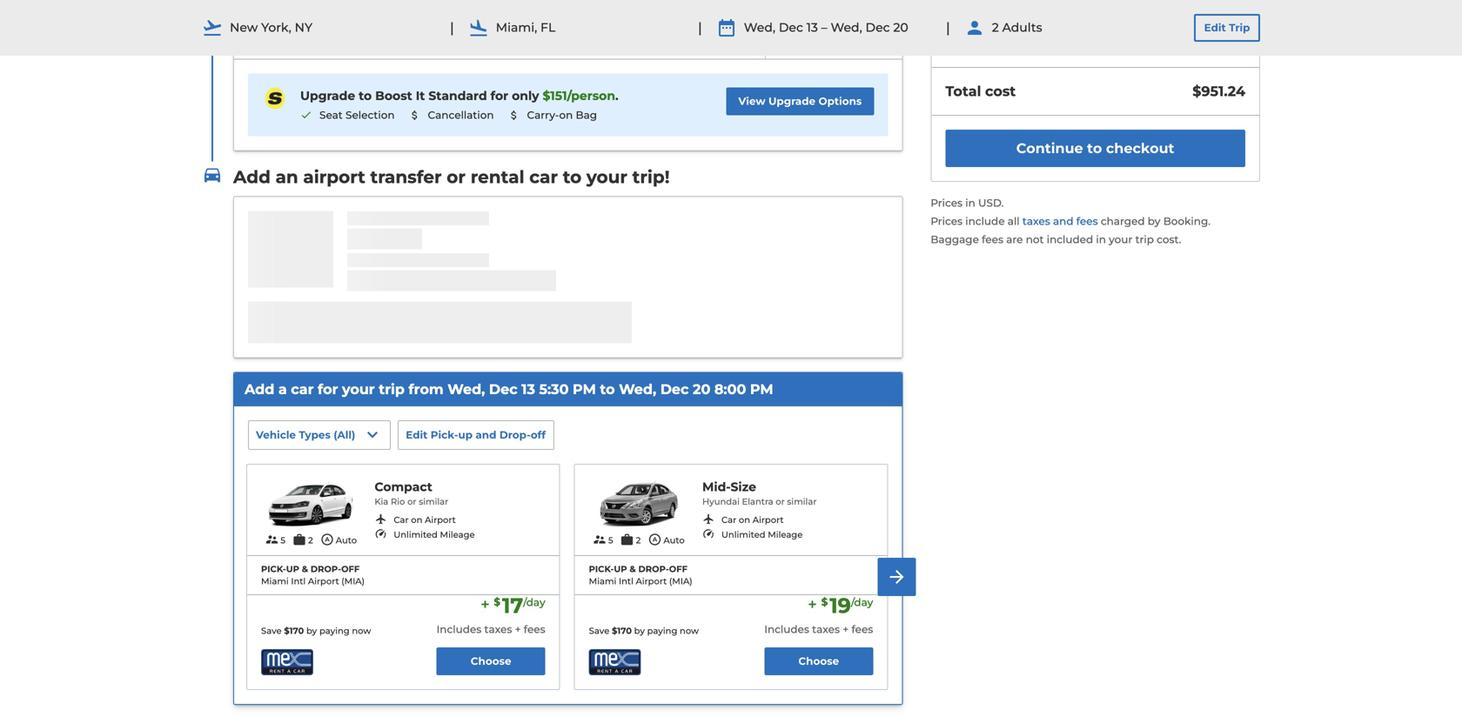 Task type: describe. For each thing, give the bounding box(es) containing it.
2h
[[704, 28, 717, 40]]

drop- for 17
[[311, 564, 341, 574]]

up to 2 pieces of luggage. image for 17
[[292, 533, 306, 547]]

to down carry-on bag
[[563, 166, 582, 188]]

54m
[[720, 28, 744, 40]]

include
[[965, 215, 1005, 228]]

151
[[550, 88, 567, 103]]

/day for 17
[[523, 596, 545, 609]]

add a car for your trip from wed, dec 13 5:30 pm to wed, dec 20 8:00 pm
[[245, 381, 773, 398]]

car on airport for 19
[[721, 515, 784, 525]]

now for 17
[[352, 626, 371, 636]]

9:38p
[[290, 12, 324, 27]]

0 horizontal spatial in
[[965, 197, 975, 209]]

taxes inside prices in usd. prices include all taxes and fees charged by booking . baggage fees are not included in your trip cost.
[[1022, 215, 1050, 228]]

off for 17
[[341, 564, 360, 574]]

fees down $ 19 /day at the right bottom of the page
[[852, 623, 873, 636]]

add an airport transfer or rental car to your trip!
[[233, 166, 670, 188]]

1 horizontal spatial in
[[1096, 233, 1106, 246]]

9:38p mia
[[290, 12, 324, 41]]

0 horizontal spatial 20
[[693, 381, 710, 398]]

wed, dec 13 – wed, dec 20
[[744, 20, 908, 35]]

hyundai
[[702, 497, 740, 507]]

fees down $ 17 /day
[[524, 623, 545, 636]]

view upgrade options
[[738, 95, 862, 107]]

compact image
[[261, 479, 361, 529]]

/day for 19
[[851, 596, 873, 609]]

seat selection
[[319, 109, 395, 121]]

total cost
[[945, 83, 1016, 99]]

all
[[1008, 215, 1020, 228]]

from
[[409, 381, 444, 398]]

5 for 19
[[608, 535, 613, 546]]

airport down automatic transmission. icon
[[308, 576, 339, 587]]

adults
[[1002, 20, 1042, 35]]

booking
[[1163, 215, 1208, 228]]

airport down compact kia rio or similar
[[425, 515, 456, 525]]

similar inside mid-size hyundai elantra or similar
[[787, 497, 817, 507]]

includes taxes + fees for 19
[[764, 623, 873, 636]]

rio
[[391, 497, 405, 507]]

carry-
[[527, 109, 559, 121]]

car for 19
[[721, 515, 736, 525]]

$951.24
[[1193, 83, 1245, 99]]

$ 19 /day
[[821, 593, 873, 618]]

options
[[818, 95, 862, 107]]

view
[[738, 95, 765, 107]]

your inside prices in usd. prices include all taxes and fees charged by booking . baggage fees are not included in your trip cost.
[[1109, 233, 1133, 246]]

or for airport
[[447, 166, 466, 188]]

170 for 17
[[289, 626, 304, 636]]

similar inside compact kia rio or similar
[[419, 497, 448, 507]]

ny
[[295, 20, 312, 35]]

continue to checkout
[[1016, 140, 1174, 157]]

mileage for 17
[[440, 530, 475, 540]]

a
[[278, 381, 287, 398]]

cost
[[985, 83, 1016, 99]]

vehicle
[[256, 429, 296, 441]]

hotel
[[945, 40, 979, 55]]

+ for 19
[[843, 623, 849, 636]]

compact
[[375, 480, 432, 494]]

charged
[[1101, 215, 1145, 228]]

now for 19
[[680, 626, 699, 636]]

+ for 17
[[515, 623, 521, 636]]

8:00
[[714, 381, 746, 398]]

an
[[276, 166, 298, 188]]

kia
[[375, 497, 388, 507]]

or for hyundai
[[776, 497, 785, 507]]

unlimited mileage for 17
[[394, 530, 475, 540]]

up for 17
[[286, 564, 299, 574]]

/person
[[567, 88, 615, 103]]

includes taxes + fees for 17
[[437, 623, 545, 636]]

elantra
[[742, 497, 773, 507]]

standard
[[428, 88, 487, 103]]

to up selection
[[359, 88, 372, 103]]

(
[[334, 429, 337, 441]]

fee image for carry-on bag
[[508, 109, 520, 121]]

upgrade to boost it standard for only $ 151 /person .
[[300, 88, 618, 103]]

up to 2 pieces of luggage. image for 19
[[620, 533, 634, 547]]

are
[[1006, 233, 1023, 246]]

upgrade inside button
[[768, 95, 816, 107]]

edit trip
[[1204, 21, 1250, 34]]

12:32a
[[471, 15, 508, 30]]

0 horizontal spatial upgrade
[[300, 88, 355, 103]]

dec right –
[[865, 20, 890, 35]]

airport
[[303, 166, 365, 188]]

| for 2 adults
[[946, 19, 950, 36]]

new
[[230, 20, 258, 35]]

vehicle types ( all )
[[256, 429, 355, 441]]

wed, right 2h
[[744, 20, 775, 35]]

wed, right 5:30
[[619, 381, 656, 398]]

spirit airlines logo image
[[262, 87, 288, 109]]

+1
[[508, 12, 517, 25]]

by for 17
[[306, 626, 317, 636]]

taxes for 19
[[812, 623, 840, 636]]

miami,
[[496, 20, 537, 35]]

and inside button
[[475, 429, 496, 441]]

up to 5 people. image
[[265, 533, 279, 547]]

and inside prices in usd. prices include all taxes and fees charged by booking . baggage fees are not included in your trip cost.
[[1053, 215, 1074, 228]]

0 horizontal spatial your
[[342, 381, 375, 398]]

by inside prices in usd. prices include all taxes and fees charged by booking . baggage fees are not included in your trip cost.
[[1148, 215, 1160, 228]]

nonstop
[[699, 13, 744, 26]]

mid size image
[[589, 479, 688, 529]]

2h 54m
[[704, 28, 744, 40]]

. inside prices in usd. prices include all taxes and fees charged by booking . baggage fees are not included in your trip cost.
[[1208, 215, 1210, 228]]

checkout
[[1106, 140, 1174, 157]]

size
[[731, 480, 756, 494]]

intl for 17
[[291, 576, 306, 587]]

save $ 170 by paying now for 19
[[589, 626, 699, 636]]

mia
[[304, 28, 324, 41]]

1 pm from the left
[[573, 381, 596, 398]]

up for 19
[[614, 564, 627, 574]]

5 for 17
[[280, 535, 285, 546]]

1 prices from the top
[[931, 197, 963, 209]]

)
[[352, 429, 355, 441]]

save $ 170 by paying now for 17
[[261, 626, 371, 636]]

fl
[[540, 20, 555, 35]]

not
[[1026, 233, 1044, 246]]

(mia) for 17
[[341, 576, 365, 587]]

trip inside prices in usd. prices include all taxes and fees charged by booking . baggage fees are not included in your trip cost.
[[1135, 233, 1154, 246]]

car for 17
[[394, 515, 409, 525]]

only
[[512, 88, 539, 103]]

edit trip button
[[1194, 14, 1260, 42]]

mid-
[[702, 480, 731, 494]]

up inside button
[[458, 429, 473, 441]]

transfer
[[370, 166, 442, 188]]

airport down elantra
[[753, 515, 784, 525]]

choose for 19
[[798, 655, 839, 667]]

cost.
[[1157, 233, 1181, 246]]

add for add a car for your trip from wed, dec 13 5:30 pm to wed, dec 20 8:00 pm
[[245, 381, 274, 398]]

automatic transmission. image
[[320, 533, 334, 547]]

to right 5:30
[[600, 381, 615, 398]]

up to 5 people. image
[[593, 533, 607, 547]]

pick- for 19
[[589, 564, 614, 574]]

& for 19
[[630, 564, 636, 574]]

total
[[945, 83, 981, 99]]

2 adults
[[992, 20, 1042, 35]]

unlimited mileage for 19
[[721, 530, 803, 540]]

17
[[502, 593, 523, 618]]

dec left 8:00
[[660, 381, 689, 398]]

paying for 19
[[647, 626, 677, 636]]

12:32a +1 phl
[[471, 12, 517, 44]]

trip
[[1229, 21, 1250, 34]]

bag
[[576, 109, 597, 121]]

fee image for cancellation
[[409, 109, 421, 121]]

choose button for 17
[[437, 647, 545, 675]]

all
[[337, 429, 352, 441]]



Task type: locate. For each thing, give the bounding box(es) containing it.
mid-size hyundai elantra or similar
[[702, 480, 817, 507]]

or inside compact kia rio or similar
[[407, 497, 416, 507]]

2 horizontal spatial pick-
[[589, 564, 614, 574]]

edit pick-up and drop-off
[[406, 429, 546, 441]]

1 similar from the left
[[419, 497, 448, 507]]

or right rio
[[407, 497, 416, 507]]

0 horizontal spatial &
[[302, 564, 308, 574]]

auto for 19
[[664, 535, 685, 546]]

2 intl from the left
[[619, 576, 633, 587]]

2 similar from the left
[[787, 497, 817, 507]]

fee image
[[409, 109, 421, 121], [508, 109, 520, 121]]

2 auto from the left
[[664, 535, 685, 546]]

selection
[[345, 109, 395, 121]]

2 horizontal spatial off
[[669, 564, 687, 574]]

2 now from the left
[[680, 626, 699, 636]]

1 horizontal spatial car
[[721, 515, 736, 525]]

on for 17
[[411, 515, 422, 525]]

(mia) for 19
[[669, 576, 692, 587]]

. right charged at top right
[[1208, 215, 1210, 228]]

0 horizontal spatial intl
[[291, 576, 306, 587]]

pick-up & drop-off miami intl airport (mia) for 17
[[261, 564, 365, 587]]

car on airport down elantra
[[721, 515, 784, 525]]

1 5 from the left
[[280, 535, 285, 546]]

unlimited for 19
[[721, 530, 765, 540]]

2 up to 2 pieces of luggage. image from the left
[[620, 533, 634, 547]]

airport down automatic transmission. image on the left of the page
[[636, 576, 667, 587]]

2 save $ 170 by paying now from the left
[[589, 626, 699, 636]]

0 vertical spatial prices
[[931, 197, 963, 209]]

1 horizontal spatial |
[[698, 19, 702, 36]]

dec left –
[[779, 20, 803, 35]]

up to 2 pieces of luggage. image right up to 5 people. icon
[[292, 533, 306, 547]]

2 | from the left
[[698, 19, 702, 36]]

5 right up to 5 people. icon
[[280, 535, 285, 546]]

prices
[[931, 197, 963, 209], [931, 215, 963, 228]]

choose down 17
[[471, 655, 511, 667]]

pm right 5:30
[[573, 381, 596, 398]]

0 horizontal spatial .
[[615, 88, 618, 103]]

intl for 19
[[619, 576, 633, 587]]

drop- down add a car for your trip from wed, dec 13 5:30 pm to wed, dec 20 8:00 pm
[[499, 429, 531, 441]]

1 + from the left
[[515, 623, 521, 636]]

1 horizontal spatial includes taxes + fees
[[764, 623, 873, 636]]

included image
[[300, 109, 312, 121]]

1 vertical spatial in
[[1096, 233, 1106, 246]]

5
[[280, 535, 285, 546], [608, 535, 613, 546]]

spirit airlines-image image
[[248, 12, 276, 33]]

2 choose from the left
[[798, 655, 839, 667]]

2 prices from the top
[[931, 215, 963, 228]]

auto for 17
[[336, 535, 357, 546]]

2 includes from the left
[[764, 623, 809, 636]]

in
[[965, 197, 975, 209], [1096, 233, 1106, 246]]

taxes for 17
[[484, 623, 512, 636]]

includes for 19
[[764, 623, 809, 636]]

1 horizontal spatial save
[[589, 626, 609, 636]]

includes
[[437, 623, 481, 636], [764, 623, 809, 636]]

car down hyundai
[[721, 515, 736, 525]]

to right continue
[[1087, 140, 1102, 157]]

2 left automatic transmission. icon
[[308, 535, 313, 546]]

1 save from the left
[[261, 626, 282, 636]]

0 horizontal spatial pm
[[573, 381, 596, 398]]

includes taxes + fees down 17
[[437, 623, 545, 636]]

2 horizontal spatial 2
[[992, 20, 999, 35]]

& for 17
[[302, 564, 308, 574]]

drop- down automatic transmission. image on the left of the page
[[638, 564, 669, 574]]

2 vertical spatial your
[[342, 381, 375, 398]]

0 horizontal spatial now
[[352, 626, 371, 636]]

2 save from the left
[[589, 626, 609, 636]]

/day inside $ 19 /day
[[851, 596, 873, 609]]

+ down $ 17 /day
[[515, 623, 521, 636]]

1 horizontal spatial upgrade
[[768, 95, 816, 107]]

continue to checkout button
[[945, 130, 1245, 167]]

pick- for 17
[[261, 564, 286, 574]]

add left 'an'
[[233, 166, 271, 188]]

wed, right from
[[448, 381, 485, 398]]

2 & from the left
[[630, 564, 636, 574]]

1 horizontal spatial trip
[[1135, 233, 1154, 246]]

pick- down up to 5 people. image
[[589, 564, 614, 574]]

0 horizontal spatial off
[[341, 564, 360, 574]]

0 horizontal spatial fee image
[[409, 109, 421, 121]]

trip!
[[632, 166, 670, 188]]

1 horizontal spatial on
[[559, 109, 573, 121]]

fees up the 'included'
[[1076, 215, 1098, 228]]

1 choose button from the left
[[437, 647, 545, 675]]

car on airport for 17
[[394, 515, 456, 525]]

up to 2 pieces of luggage. image right up to 5 people. image
[[620, 533, 634, 547]]

2 includes taxes + fees from the left
[[764, 623, 873, 636]]

&
[[302, 564, 308, 574], [630, 564, 636, 574]]

airport
[[425, 515, 456, 525], [753, 515, 784, 525], [308, 576, 339, 587], [636, 576, 667, 587]]

add left a
[[245, 381, 274, 398]]

unlimited down elantra
[[721, 530, 765, 540]]

and
[[1053, 215, 1074, 228], [475, 429, 496, 441]]

on for 19
[[739, 515, 750, 525]]

2 /day from the left
[[851, 596, 873, 609]]

1 save $ 170 by paying now from the left
[[261, 626, 371, 636]]

miami down up to 5 people. image
[[589, 576, 616, 587]]

fee image down only
[[508, 109, 520, 121]]

0 horizontal spatial pick-up & drop-off miami intl airport (mia)
[[261, 564, 365, 587]]

0 vertical spatial add
[[233, 166, 271, 188]]

edit for edit pick-up and drop-off
[[406, 429, 428, 441]]

0 vertical spatial .
[[615, 88, 618, 103]]

off for 19
[[669, 564, 687, 574]]

1 vertical spatial trip
[[379, 381, 405, 398]]

1 horizontal spatial for
[[490, 88, 508, 103]]

drop- for 19
[[638, 564, 669, 574]]

it
[[416, 88, 425, 103]]

2 for 19
[[636, 535, 641, 546]]

0 horizontal spatial by
[[306, 626, 317, 636]]

add
[[233, 166, 271, 188], [245, 381, 274, 398]]

in down charged at top right
[[1096, 233, 1106, 246]]

view upgrade options button
[[726, 87, 874, 115]]

off down 5:30
[[531, 429, 546, 441]]

| for miami, fl
[[450, 19, 454, 36]]

1 mileage from the left
[[440, 530, 475, 540]]

1 horizontal spatial pick-up & drop-off miami intl airport (mia)
[[589, 564, 692, 587]]

car right a
[[291, 381, 314, 398]]

0 vertical spatial in
[[965, 197, 975, 209]]

1 pick-up & drop-off miami intl airport (mia) from the left
[[261, 564, 365, 587]]

by for 19
[[634, 626, 645, 636]]

off inside button
[[531, 429, 546, 441]]

mileage down elantra
[[768, 530, 803, 540]]

choose for 17
[[471, 655, 511, 667]]

1 horizontal spatial up
[[458, 429, 473, 441]]

miami
[[261, 576, 289, 587], [589, 576, 616, 587]]

fee image down it
[[409, 109, 421, 121]]

auto right automatic transmission. icon
[[336, 535, 357, 546]]

off down mid size image
[[669, 564, 687, 574]]

in left usd.
[[965, 197, 975, 209]]

| up the hotel
[[946, 19, 950, 36]]

edit up $158.20
[[1204, 21, 1226, 34]]

drop- inside button
[[499, 429, 531, 441]]

upgrade up seat
[[300, 88, 355, 103]]

2 miami from the left
[[589, 576, 616, 587]]

taxes
[[1022, 215, 1050, 228], [484, 623, 512, 636], [812, 623, 840, 636]]

1 fee image from the left
[[409, 109, 421, 121]]

to
[[359, 88, 372, 103], [1087, 140, 1102, 157], [563, 166, 582, 188], [600, 381, 615, 398]]

0 vertical spatial for
[[490, 88, 508, 103]]

0 horizontal spatial 170
[[289, 626, 304, 636]]

your left trip! at top left
[[586, 166, 627, 188]]

intl
[[291, 576, 306, 587], [619, 576, 633, 587]]

cancellation
[[428, 109, 494, 121]]

miami, fl
[[496, 20, 555, 35]]

seat
[[319, 109, 343, 121]]

| left 2h
[[698, 19, 702, 36]]

upgrade right view
[[768, 95, 816, 107]]

| left phl
[[450, 19, 454, 36]]

0 horizontal spatial car
[[394, 515, 409, 525]]

paying
[[319, 626, 350, 636], [647, 626, 677, 636]]

up
[[458, 429, 473, 441], [286, 564, 299, 574], [614, 564, 627, 574]]

1 includes taxes + fees from the left
[[437, 623, 545, 636]]

& down mid size image
[[630, 564, 636, 574]]

on
[[559, 109, 573, 121], [411, 515, 422, 525], [739, 515, 750, 525]]

fees down 2 adults
[[982, 40, 1007, 55]]

and up the 'included'
[[1053, 215, 1074, 228]]

2 for 17
[[308, 535, 313, 546]]

0 horizontal spatial pick-
[[261, 564, 286, 574]]

miami for 17
[[261, 576, 289, 587]]

2 170 from the left
[[617, 626, 632, 636]]

2 car on airport from the left
[[721, 515, 784, 525]]

edit
[[1204, 21, 1226, 34], [406, 429, 428, 441]]

automatic transmission. image
[[648, 533, 662, 547]]

0 horizontal spatial paying
[[319, 626, 350, 636]]

choose
[[471, 655, 511, 667], [798, 655, 839, 667]]

save for 19
[[589, 626, 609, 636]]

auto right automatic transmission. image on the left of the page
[[664, 535, 685, 546]]

your up )
[[342, 381, 375, 398]]

1 car on airport from the left
[[394, 515, 456, 525]]

on down compact kia rio or similar
[[411, 515, 422, 525]]

1 horizontal spatial drop-
[[499, 429, 531, 441]]

mileage down compact kia rio or similar
[[440, 530, 475, 540]]

2 (mia) from the left
[[669, 576, 692, 587]]

0 horizontal spatial up
[[286, 564, 299, 574]]

1 /day from the left
[[523, 596, 545, 609]]

0 horizontal spatial and
[[475, 429, 496, 441]]

2 5 from the left
[[608, 535, 613, 546]]

unlimited mileage down compact kia rio or similar
[[394, 530, 475, 540]]

compact kia rio or similar
[[375, 480, 448, 507]]

to inside continue to checkout button
[[1087, 140, 1102, 157]]

unlimited down rio
[[394, 530, 438, 540]]

up down add a car for your trip from wed, dec 13 5:30 pm to wed, dec 20 8:00 pm
[[458, 429, 473, 441]]

2 mileage from the left
[[768, 530, 803, 540]]

miami for 19
[[589, 576, 616, 587]]

2 unlimited mileage from the left
[[721, 530, 803, 540]]

2 horizontal spatial drop-
[[638, 564, 669, 574]]

0 vertical spatial 20
[[893, 20, 908, 35]]

0 horizontal spatial trip
[[379, 381, 405, 398]]

choose button for 19
[[764, 647, 873, 675]]

includes for 17
[[437, 623, 481, 636]]

1 horizontal spatial &
[[630, 564, 636, 574]]

20
[[893, 20, 908, 35], [693, 381, 710, 398]]

1 (mia) from the left
[[341, 576, 365, 587]]

1 auto from the left
[[336, 535, 357, 546]]

car
[[529, 166, 558, 188], [291, 381, 314, 398]]

1 miami from the left
[[261, 576, 289, 587]]

0 horizontal spatial save
[[261, 626, 282, 636]]

$158.20
[[1200, 40, 1245, 55]]

rental
[[471, 166, 524, 188]]

1 horizontal spatial taxes
[[812, 623, 840, 636]]

–
[[821, 20, 827, 35]]

1 choose from the left
[[471, 655, 511, 667]]

up to 2 pieces of luggage. image
[[292, 533, 306, 547], [620, 533, 634, 547]]

1 horizontal spatial similar
[[787, 497, 817, 507]]

20 right –
[[893, 20, 908, 35]]

0 horizontal spatial taxes
[[484, 623, 512, 636]]

1 horizontal spatial paying
[[647, 626, 677, 636]]

1 horizontal spatial unlimited
[[721, 530, 765, 540]]

0 vertical spatial 13
[[806, 20, 818, 35]]

1 horizontal spatial save $ 170 by paying now
[[589, 626, 699, 636]]

1 up to 2 pieces of luggage. image from the left
[[292, 533, 306, 547]]

1 horizontal spatial intl
[[619, 576, 633, 587]]

1 horizontal spatial off
[[531, 429, 546, 441]]

0 horizontal spatial similar
[[419, 497, 448, 507]]

edit down from
[[406, 429, 428, 441]]

1 vertical spatial 13
[[521, 381, 535, 398]]

0 horizontal spatial miami
[[261, 576, 289, 587]]

1 horizontal spatial +
[[843, 623, 849, 636]]

pm right 8:00
[[750, 381, 773, 398]]

1 horizontal spatial 2
[[636, 535, 641, 546]]

0 horizontal spatial (mia)
[[341, 576, 365, 587]]

auto
[[336, 535, 357, 546], [664, 535, 685, 546]]

miami down up to 5 people. icon
[[261, 576, 289, 587]]

car right rental at the left top of page
[[529, 166, 558, 188]]

0 horizontal spatial car on airport
[[394, 515, 456, 525]]

1 horizontal spatial /day
[[851, 596, 873, 609]]

1 & from the left
[[302, 564, 308, 574]]

1 now from the left
[[352, 626, 371, 636]]

pick-up & drop-off miami intl airport (mia) down automatic transmission. image on the left of the page
[[589, 564, 692, 587]]

fees down include
[[982, 233, 1003, 246]]

pick- down from
[[431, 429, 458, 441]]

includes taxes + fees down 19
[[764, 623, 873, 636]]

0 horizontal spatial unlimited
[[394, 530, 438, 540]]

baggage
[[931, 233, 979, 246]]

2 horizontal spatial |
[[946, 19, 950, 36]]

0 horizontal spatial choose
[[471, 655, 511, 667]]

170 for 19
[[617, 626, 632, 636]]

0 horizontal spatial mileage
[[440, 530, 475, 540]]

1 horizontal spatial choose
[[798, 655, 839, 667]]

& down the compact image
[[302, 564, 308, 574]]

upgrade
[[300, 88, 355, 103], [768, 95, 816, 107]]

includes taxes + fees
[[437, 623, 545, 636], [764, 623, 873, 636]]

0 horizontal spatial choose button
[[437, 647, 545, 675]]

paying for 17
[[319, 626, 350, 636]]

1 includes from the left
[[437, 623, 481, 636]]

/day inside $ 17 /day
[[523, 596, 545, 609]]

pm
[[573, 381, 596, 398], [750, 381, 773, 398]]

1 horizontal spatial mileage
[[768, 530, 803, 540]]

types
[[299, 429, 331, 441]]

car on airport down compact kia rio or similar
[[394, 515, 456, 525]]

2 unlimited from the left
[[721, 530, 765, 540]]

13 left 5:30
[[521, 381, 535, 398]]

1 paying from the left
[[319, 626, 350, 636]]

$ inside $ 17 /day
[[494, 596, 500, 609]]

0 horizontal spatial includes
[[437, 623, 481, 636]]

save $ 170 by paying now
[[261, 626, 371, 636], [589, 626, 699, 636]]

5:30
[[539, 381, 569, 398]]

1 intl from the left
[[291, 576, 306, 587]]

1 horizontal spatial 13
[[806, 20, 818, 35]]

included
[[1047, 233, 1093, 246]]

3 | from the left
[[946, 19, 950, 36]]

0 horizontal spatial includes taxes + fees
[[437, 623, 545, 636]]

1 horizontal spatial fee image
[[508, 109, 520, 121]]

boost
[[375, 88, 412, 103]]

intl down mid size image
[[619, 576, 633, 587]]

trip left from
[[379, 381, 405, 398]]

2 pm from the left
[[750, 381, 773, 398]]

2 horizontal spatial on
[[739, 515, 750, 525]]

0 horizontal spatial on
[[411, 515, 422, 525]]

2 fee image from the left
[[508, 109, 520, 121]]

phl
[[471, 31, 493, 44]]

carry-on bag
[[527, 109, 597, 121]]

0 vertical spatial edit
[[1204, 21, 1226, 34]]

1 | from the left
[[450, 19, 454, 36]]

pick- down up to 5 people. icon
[[261, 564, 286, 574]]

edit inside button
[[406, 429, 428, 441]]

2 + from the left
[[843, 623, 849, 636]]

car down rio
[[394, 515, 409, 525]]

0 vertical spatial your
[[586, 166, 627, 188]]

20 left 8:00
[[693, 381, 710, 398]]

$
[[543, 88, 550, 103], [494, 596, 500, 609], [821, 596, 828, 609], [284, 626, 289, 636], [612, 626, 617, 636]]

1 horizontal spatial 5
[[608, 535, 613, 546]]

unlimited for 17
[[394, 530, 438, 540]]

1 car from the left
[[394, 515, 409, 525]]

1 vertical spatial for
[[318, 381, 338, 398]]

0 horizontal spatial 5
[[280, 535, 285, 546]]

york,
[[261, 20, 291, 35]]

continue
[[1016, 140, 1083, 157]]

car on airport
[[394, 515, 456, 525], [721, 515, 784, 525]]

your down charged at top right
[[1109, 233, 1133, 246]]

2 paying from the left
[[647, 626, 677, 636]]

1 unlimited mileage from the left
[[394, 530, 475, 540]]

wed, right –
[[831, 20, 862, 35]]

0 horizontal spatial or
[[407, 497, 416, 507]]

by
[[1148, 215, 1160, 228], [306, 626, 317, 636], [634, 626, 645, 636]]

taxes and fees link
[[1022, 215, 1101, 228]]

for
[[490, 88, 508, 103], [318, 381, 338, 398]]

1 vertical spatial your
[[1109, 233, 1133, 246]]

or right elantra
[[776, 497, 785, 507]]

up down mid size image
[[614, 564, 627, 574]]

edit pick-up and drop-off button
[[398, 420, 554, 450]]

0 horizontal spatial unlimited mileage
[[394, 530, 475, 540]]

19
[[830, 593, 851, 618]]

intl down the compact image
[[291, 576, 306, 587]]

trip left the cost.
[[1135, 233, 1154, 246]]

5 right up to 5 people. image
[[608, 535, 613, 546]]

1 unlimited from the left
[[394, 530, 438, 540]]

similar
[[419, 497, 448, 507], [787, 497, 817, 507]]

0 vertical spatial trip
[[1135, 233, 1154, 246]]

2 car from the left
[[721, 515, 736, 525]]

similar down 'compact'
[[419, 497, 448, 507]]

unlimited mileage
[[394, 530, 475, 540], [721, 530, 803, 540]]

hotel fees
[[945, 40, 1007, 55]]

off down the compact image
[[341, 564, 360, 574]]

13 left –
[[806, 20, 818, 35]]

wed,
[[744, 20, 775, 35], [831, 20, 862, 35], [448, 381, 485, 398], [619, 381, 656, 398]]

1 vertical spatial edit
[[406, 429, 428, 441]]

dec left 5:30
[[489, 381, 518, 398]]

edit inside 'edit trip' button
[[1204, 21, 1226, 34]]

$ inside $ 19 /day
[[821, 596, 828, 609]]

. right 151
[[615, 88, 618, 103]]

2 horizontal spatial up
[[614, 564, 627, 574]]

your
[[586, 166, 627, 188], [1109, 233, 1133, 246], [342, 381, 375, 398]]

2 choose button from the left
[[764, 647, 873, 675]]

| for wed, dec 13 – wed, dec 20
[[698, 19, 702, 36]]

1 170 from the left
[[289, 626, 304, 636]]

$ 17 /day
[[494, 593, 545, 618]]

similar right elantra
[[787, 497, 817, 507]]

choose button down 17
[[437, 647, 545, 675]]

2 pick-up & drop-off miami intl airport (mia) from the left
[[589, 564, 692, 587]]

1 horizontal spatial pick-
[[431, 429, 458, 441]]

pick- inside the edit pick-up and drop-off button
[[431, 429, 458, 441]]

|
[[450, 19, 454, 36], [698, 19, 702, 36], [946, 19, 950, 36]]

0 horizontal spatial +
[[515, 623, 521, 636]]

1 horizontal spatial .
[[1208, 215, 1210, 228]]

1 vertical spatial 20
[[693, 381, 710, 398]]

cars image
[[202, 165, 223, 186]]

for left only
[[490, 88, 508, 103]]

.
[[615, 88, 618, 103], [1208, 215, 1210, 228]]

add for add an airport transfer or rental car to your trip!
[[233, 166, 271, 188]]

1 horizontal spatial car
[[529, 166, 558, 188]]

mileage for 19
[[768, 530, 803, 540]]

1 horizontal spatial by
[[634, 626, 645, 636]]

pick-up & drop-off miami intl airport (mia) for 19
[[589, 564, 692, 587]]

0 vertical spatial car
[[529, 166, 558, 188]]

1 horizontal spatial 170
[[617, 626, 632, 636]]

taxes up the not
[[1022, 215, 1050, 228]]

0 horizontal spatial drop-
[[311, 564, 341, 574]]

fees
[[982, 40, 1007, 55], [1076, 215, 1098, 228], [982, 233, 1003, 246], [524, 623, 545, 636], [852, 623, 873, 636]]

1 vertical spatial car
[[291, 381, 314, 398]]

taxes down 19
[[812, 623, 840, 636]]

choose button down 19
[[764, 647, 873, 675]]

usd.
[[978, 197, 1004, 209]]

edit for edit trip
[[1204, 21, 1226, 34]]

pick-
[[431, 429, 458, 441], [261, 564, 286, 574], [589, 564, 614, 574]]

up down the compact image
[[286, 564, 299, 574]]

save for 17
[[261, 626, 282, 636]]

1 horizontal spatial up to 2 pieces of luggage. image
[[620, 533, 634, 547]]

0 horizontal spatial edit
[[406, 429, 428, 441]]

now
[[352, 626, 371, 636], [680, 626, 699, 636]]

0 horizontal spatial for
[[318, 381, 338, 398]]

or inside mid-size hyundai elantra or similar
[[776, 497, 785, 507]]

new york, ny
[[230, 20, 312, 35]]

choose down 19
[[798, 655, 839, 667]]

and down add a car for your trip from wed, dec 13 5:30 pm to wed, dec 20 8:00 pm
[[475, 429, 496, 441]]

0 horizontal spatial save $ 170 by paying now
[[261, 626, 371, 636]]

for right a
[[318, 381, 338, 398]]

prices in usd. prices include all taxes and fees charged by booking . baggage fees are not included in your trip cost.
[[931, 197, 1210, 246]]



Task type: vqa. For each thing, say whether or not it's contained in the screenshot.
5
yes



